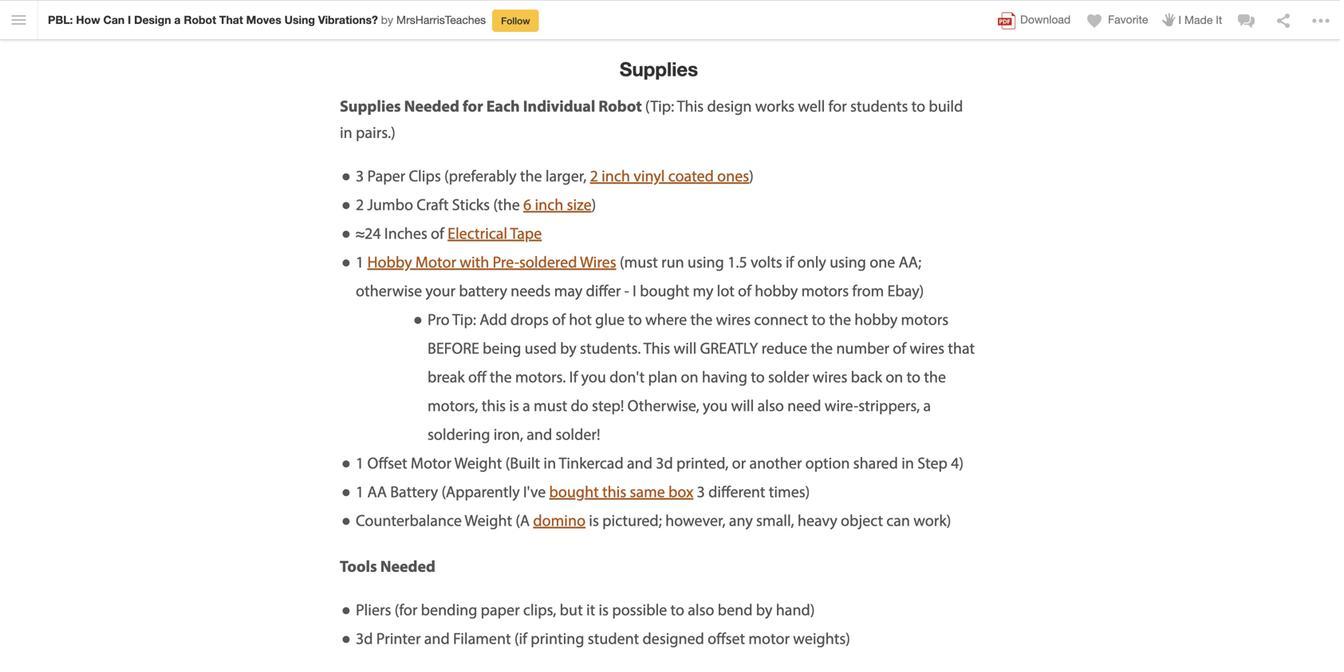 Task type: describe. For each thing, give the bounding box(es) containing it.
(built
[[506, 453, 540, 473]]

motors inside (must run using 1.5 volts if only using one aa; otherwise your battery needs may differ - i bought my lot of hobby motors from ebay)
[[801, 280, 849, 301]]

electrical
[[448, 223, 508, 243]]

ebay)
[[888, 280, 924, 301]]

mrsharristeaches
[[396, 13, 486, 26]]

motor for with
[[416, 251, 456, 272]]

paper
[[367, 165, 405, 186]]

my
[[693, 280, 714, 301]]

pro
[[428, 309, 450, 329]]

where
[[645, 309, 687, 329]]

2 horizontal spatial in
[[902, 453, 914, 473]]

tools needed
[[340, 556, 436, 576]]

0 horizontal spatial a
[[174, 13, 181, 26]]

1 for 1 hobby motor with pre-soldered wires
[[356, 251, 364, 272]]

small,
[[756, 510, 794, 530]]

(for
[[395, 599, 418, 620]]

box
[[669, 481, 694, 502]]

pairs.)
[[356, 122, 396, 142]]

0 vertical spatial )
[[749, 165, 754, 186]]

shared
[[853, 453, 898, 473]]

pre-
[[493, 251, 519, 272]]

2 jumbo craft sticks (the 6 inch size )
[[356, 194, 596, 214]]

mrsharristeaches link
[[396, 13, 486, 26]]

motor
[[749, 628, 790, 648]]

student
[[588, 628, 639, 648]]

the up '6'
[[520, 165, 542, 186]]

counterbalance weight (a domino is pictured; however, any small, heavy object can work)
[[356, 510, 951, 530]]

it
[[1216, 13, 1223, 26]]

students
[[850, 96, 908, 116]]

this inside pro tip: add drops of hot glue to where the wires connect to the hobby motors before being used by students. this will greatly reduce the number of wires that break off the motors. if you don't plan on having to solder wires back on to the motors, this is a must do step! otherwise, you will also need wire-strippers, a soldering iron, and solder!
[[644, 338, 670, 358]]

1 for 1 offset motor weight (built in tinkercad and 3d printed, or another option shared in step 4)
[[356, 453, 364, 473]]

tape
[[510, 223, 542, 243]]

any
[[729, 510, 753, 530]]

favorite
[[1108, 13, 1148, 26]]

to inside the (tip: this design works well for students to build in pairs.)
[[912, 96, 926, 116]]

1 offset motor weight (built in tinkercad and 3d printed, or another option shared in step 4)
[[356, 453, 964, 473]]

2 inch vinyl coated ones link
[[590, 165, 749, 186]]

differ
[[586, 280, 621, 301]]

back
[[851, 366, 882, 387]]

(preferably
[[444, 165, 517, 186]]

0 horizontal spatial will
[[674, 338, 697, 358]]

or
[[732, 453, 746, 473]]

object
[[841, 510, 883, 530]]

≈24 inches of electrical tape
[[356, 223, 542, 243]]

run
[[661, 251, 684, 272]]

the down my
[[691, 309, 713, 329]]

off
[[468, 366, 486, 387]]

supplies for supplies needed for each individual robot
[[340, 96, 401, 116]]

offset
[[367, 453, 407, 473]]

made
[[1185, 13, 1213, 26]]

printing
[[531, 628, 584, 648]]

step
[[918, 453, 948, 473]]

pliers
[[356, 599, 391, 620]]

to up the strippers,
[[907, 366, 921, 387]]

follow
[[501, 15, 530, 27]]

i inside button
[[1179, 13, 1182, 26]]

tools
[[340, 556, 377, 576]]

1 vertical spatial wires
[[910, 338, 945, 358]]

1 using from the left
[[688, 251, 724, 272]]

the up number
[[829, 309, 851, 329]]

bought inside (must run using 1.5 volts if only using one aa; otherwise your battery needs may differ - i bought my lot of hobby motors from ebay)
[[640, 280, 690, 301]]

printer
[[376, 628, 421, 648]]

imadeit image
[[1161, 12, 1177, 23]]

bending
[[421, 599, 477, 620]]

bend
[[718, 599, 753, 620]]

each
[[486, 96, 520, 116]]

solder
[[768, 366, 809, 387]]

jumbo
[[367, 194, 413, 214]]

however,
[[665, 510, 726, 530]]

i inside (must run using 1.5 volts if only using one aa; otherwise your battery needs may differ - i bought my lot of hobby motors from ebay)
[[633, 280, 637, 301]]

domino
[[533, 510, 586, 530]]

different
[[709, 481, 766, 502]]

0 vertical spatial 2
[[590, 165, 598, 186]]

clips
[[409, 165, 441, 186]]

moves
[[246, 13, 281, 26]]

only
[[798, 251, 826, 272]]

supplies for supplies
[[620, 58, 698, 80]]

aa
[[367, 481, 387, 502]]

1 vertical spatial weight
[[465, 510, 512, 530]]

1 for from the left
[[463, 96, 483, 116]]

counterbalance
[[356, 510, 462, 530]]

to up designed
[[671, 599, 685, 620]]

≈24
[[356, 223, 381, 243]]

well
[[798, 96, 825, 116]]

favorite button
[[1085, 11, 1148, 31]]

0 horizontal spatial i
[[128, 13, 131, 26]]

for inside the (tip: this design works well for students to build in pairs.)
[[829, 96, 847, 116]]

2 vertical spatial is
[[599, 599, 609, 620]]

heavy
[[798, 510, 838, 530]]

download button
[[997, 11, 1071, 31]]

i made it button
[[1161, 12, 1223, 28]]

(must
[[620, 251, 658, 272]]

1 aa battery (apparently i've bought this same box 3 different times)
[[356, 481, 810, 502]]

glue
[[595, 309, 625, 329]]

hobby
[[367, 251, 412, 272]]

(must run using 1.5 volts if only using one aa; otherwise your battery needs may differ - i bought my lot of hobby motors from ebay)
[[356, 251, 924, 301]]

(the
[[493, 194, 520, 214]]

1 vertical spatial 3d
[[356, 628, 373, 648]]

needed for tools
[[380, 556, 436, 576]]

4)
[[951, 453, 964, 473]]

inches
[[384, 223, 427, 243]]

0 vertical spatial weight
[[454, 453, 502, 473]]

that
[[219, 13, 243, 26]]

hobby motor with pre-soldered wires link
[[367, 251, 616, 272]]

1 on from the left
[[681, 366, 699, 387]]

0 horizontal spatial 3
[[356, 165, 364, 186]]

hand)
[[776, 599, 815, 620]]

this inside pro tip: add drops of hot glue to where the wires connect to the hobby motors before being used by students. this will greatly reduce the number of wires that break off the motors. if you don't plan on having to solder wires back on to the motors, this is a must do step! otherwise, you will also need wire-strippers, a soldering iron, and solder!
[[482, 395, 506, 415]]

of right number
[[893, 338, 906, 358]]

also inside pro tip: add drops of hot glue to where the wires connect to the hobby motors before being used by students. this will greatly reduce the number of wires that break off the motors. if you don't plan on having to solder wires back on to the motors, this is a must do step! otherwise, you will also need wire-strippers, a soldering iron, and solder!
[[758, 395, 784, 415]]

offset
[[708, 628, 745, 648]]

must
[[534, 395, 567, 415]]

bought this same box link
[[549, 481, 694, 502]]

is inside pro tip: add drops of hot glue to where the wires connect to the hobby motors before being used by students. this will greatly reduce the number of wires that break off the motors. if you don't plan on having to solder wires back on to the motors, this is a must do step! otherwise, you will also need wire-strippers, a soldering iron, and solder!
[[509, 395, 519, 415]]

2 using from the left
[[830, 251, 866, 272]]

of left hot
[[552, 309, 566, 329]]

greatly
[[700, 338, 758, 358]]

(tip:
[[645, 96, 674, 116]]

step!
[[592, 395, 624, 415]]

used
[[525, 338, 557, 358]]

0 horizontal spatial robot
[[184, 13, 216, 26]]

tip:
[[452, 309, 476, 329]]



Task type: locate. For each thing, give the bounding box(es) containing it.
1 horizontal spatial wires
[[813, 366, 848, 387]]

volts
[[751, 251, 782, 272]]

one
[[870, 251, 895, 272]]

1 vertical spatial this
[[602, 481, 627, 502]]

i've
[[523, 481, 546, 502]]

in
[[340, 122, 352, 142], [544, 453, 556, 473], [902, 453, 914, 473]]

for
[[463, 96, 483, 116], [829, 96, 847, 116]]

2 vertical spatial and
[[424, 628, 450, 648]]

another
[[750, 453, 802, 473]]

(apparently
[[442, 481, 520, 502]]

on right plan
[[681, 366, 699, 387]]

number
[[836, 338, 890, 358]]

paper
[[481, 599, 520, 620]]

1 horizontal spatial this
[[677, 96, 704, 116]]

1 horizontal spatial hobby
[[855, 309, 898, 329]]

1 horizontal spatial )
[[749, 165, 754, 186]]

1 vertical spatial supplies
[[340, 96, 401, 116]]

otherwise,
[[628, 395, 700, 415]]

larger,
[[546, 165, 587, 186]]

that
[[948, 338, 975, 358]]

by right bend
[[756, 599, 773, 620]]

battery
[[459, 280, 507, 301]]

wires up 'greatly'
[[716, 309, 751, 329]]

0 vertical spatial is
[[509, 395, 519, 415]]

this right "(tip:"
[[677, 96, 704, 116]]

0 horizontal spatial )
[[592, 194, 596, 214]]

needs
[[511, 280, 551, 301]]

1 horizontal spatial using
[[830, 251, 866, 272]]

1 horizontal spatial motors
[[901, 309, 949, 329]]

0 horizontal spatial supplies
[[340, 96, 401, 116]]

0 vertical spatial 3d
[[656, 453, 673, 473]]

inch right '6'
[[535, 194, 564, 214]]

1.5
[[728, 251, 747, 272]]

to left build
[[912, 96, 926, 116]]

robot left "(tip:"
[[599, 96, 642, 116]]

2 up ≈24
[[356, 194, 364, 214]]

printed,
[[677, 453, 729, 473]]

2 horizontal spatial wires
[[910, 338, 945, 358]]

hobby inside (must run using 1.5 volts if only using one aa; otherwise your battery needs may differ - i bought my lot of hobby motors from ebay)
[[755, 280, 798, 301]]

)
[[749, 165, 754, 186], [592, 194, 596, 214]]

3 paper clips (preferably the larger, 2 inch vinyl coated ones )
[[356, 165, 754, 186]]

bought
[[640, 280, 690, 301], [549, 481, 599, 502]]

the right reduce
[[811, 338, 833, 358]]

hobby up connect
[[755, 280, 798, 301]]

motors inside pro tip: add drops of hot glue to where the wires connect to the hobby motors before being used by students. this will greatly reduce the number of wires that break off the motors. if you don't plan on having to solder wires back on to the motors, this is a must do step! otherwise, you will also need wire-strippers, a soldering iron, and solder!
[[901, 309, 949, 329]]

of down craft
[[431, 223, 444, 243]]

1 horizontal spatial on
[[886, 366, 903, 387]]

0 horizontal spatial this
[[482, 395, 506, 415]]

3d printer and filament (if printing student designed offset motor weights)
[[356, 628, 850, 648]]

0 vertical spatial also
[[758, 395, 784, 415]]

needed up clips
[[404, 96, 459, 116]]

1 1 from the top
[[356, 251, 364, 272]]

1 horizontal spatial and
[[527, 424, 552, 444]]

with
[[460, 251, 489, 272]]

clips,
[[523, 599, 556, 620]]

is
[[509, 395, 519, 415], [589, 510, 599, 530], [599, 599, 609, 620]]

0 vertical spatial this
[[482, 395, 506, 415]]

1 vertical spatial and
[[627, 453, 653, 473]]

will down where
[[674, 338, 697, 358]]

0 vertical spatial and
[[527, 424, 552, 444]]

bought up domino link at the bottom left of the page
[[549, 481, 599, 502]]

also left bend
[[688, 599, 714, 620]]

weight
[[454, 453, 502, 473], [465, 510, 512, 530]]

1 vertical spatial motors
[[901, 309, 949, 329]]

2 right larger,
[[590, 165, 598, 186]]

0 vertical spatial 3
[[356, 165, 364, 186]]

hobby
[[755, 280, 798, 301], [855, 309, 898, 329]]

will down having
[[731, 395, 754, 415]]

in right (built on the left
[[544, 453, 556, 473]]

1 vertical spatial 2
[[356, 194, 364, 214]]

motors down only
[[801, 280, 849, 301]]

and inside pro tip: add drops of hot glue to where the wires connect to the hobby motors before being used by students. this will greatly reduce the number of wires that break off the motors. if you don't plan on having to solder wires back on to the motors, this is a must do step! otherwise, you will also need wire-strippers, a soldering iron, and solder!
[[527, 424, 552, 444]]

1 vertical spatial robot
[[599, 96, 642, 116]]

can
[[103, 13, 125, 26]]

electrical tape link
[[448, 223, 542, 243]]

motor up your
[[416, 251, 456, 272]]

0 horizontal spatial motors
[[801, 280, 849, 301]]

bought up where
[[640, 280, 690, 301]]

individual
[[523, 96, 595, 116]]

0 horizontal spatial you
[[581, 366, 606, 387]]

needed
[[404, 96, 459, 116], [380, 556, 436, 576]]

0 horizontal spatial also
[[688, 599, 714, 620]]

1 horizontal spatial will
[[731, 395, 754, 415]]

strippers,
[[859, 395, 920, 415]]

1 vertical spatial is
[[589, 510, 599, 530]]

weights)
[[793, 628, 850, 648]]

0 vertical spatial motors
[[801, 280, 849, 301]]

of inside (must run using 1.5 volts if only using one aa; otherwise your battery needs may differ - i bought my lot of hobby motors from ebay)
[[738, 280, 752, 301]]

in inside the (tip: this design works well for students to build in pairs.)
[[340, 122, 352, 142]]

0 horizontal spatial in
[[340, 122, 352, 142]]

is down 1 aa battery (apparently i've bought this same box 3 different times)
[[589, 510, 599, 530]]

soldering
[[428, 424, 490, 444]]

a left must
[[523, 395, 530, 415]]

1 vertical spatial needed
[[380, 556, 436, 576]]

supplies
[[620, 58, 698, 80], [340, 96, 401, 116]]

you right 'if'
[[581, 366, 606, 387]]

craft
[[417, 194, 449, 214]]

wires up wire-
[[813, 366, 848, 387]]

0 horizontal spatial hobby
[[755, 280, 798, 301]]

1 horizontal spatial also
[[758, 395, 784, 415]]

0 horizontal spatial wires
[[716, 309, 751, 329]]

to right connect
[[812, 309, 826, 329]]

follow button
[[492, 10, 539, 32]]

your
[[426, 280, 456, 301]]

i right imadeit image
[[1179, 13, 1182, 26]]

3 right box
[[697, 481, 705, 502]]

1 left hobby on the top left
[[356, 251, 364, 272]]

needed up '(for'
[[380, 556, 436, 576]]

for right well
[[829, 96, 847, 116]]

1 horizontal spatial by
[[560, 338, 577, 358]]

0 vertical spatial supplies
[[620, 58, 698, 80]]

2 vertical spatial 1
[[356, 481, 364, 502]]

i made it
[[1179, 13, 1223, 26]]

supplies needed for each individual robot
[[340, 96, 645, 116]]

2 horizontal spatial i
[[1179, 13, 1182, 26]]

1 vertical spatial 3
[[697, 481, 705, 502]]

0 vertical spatial you
[[581, 366, 606, 387]]

you down having
[[703, 395, 728, 415]]

wires
[[580, 251, 616, 272]]

and down must
[[527, 424, 552, 444]]

1 vertical spatial inch
[[535, 194, 564, 214]]

1 horizontal spatial robot
[[599, 96, 642, 116]]

0 horizontal spatial this
[[644, 338, 670, 358]]

2 for from the left
[[829, 96, 847, 116]]

using left the one
[[830, 251, 866, 272]]

1 horizontal spatial i
[[633, 280, 637, 301]]

2 vertical spatial by
[[756, 599, 773, 620]]

in left pairs.)
[[340, 122, 352, 142]]

by inside pro tip: add drops of hot glue to where the wires connect to the hobby motors before being used by students. this will greatly reduce the number of wires that break off the motors. if you don't plan on having to solder wires back on to the motors, this is a must do step! otherwise, you will also need wire-strippers, a soldering iron, and solder!
[[560, 338, 577, 358]]

this left same
[[602, 481, 627, 502]]

-
[[624, 280, 629, 301]]

2 horizontal spatial by
[[756, 599, 773, 620]]

using
[[285, 13, 315, 26]]

design
[[707, 96, 752, 116]]

6 inch size link
[[523, 194, 592, 214]]

is right it
[[599, 599, 609, 620]]

motors down ebay)
[[901, 309, 949, 329]]

inch
[[602, 165, 630, 186], [535, 194, 564, 214]]

0 vertical spatial bought
[[640, 280, 690, 301]]

a right the strippers,
[[923, 395, 931, 415]]

students.
[[580, 338, 641, 358]]

1 horizontal spatial this
[[602, 481, 627, 502]]

being
[[483, 338, 521, 358]]

robot left that
[[184, 13, 216, 26]]

is up iron,
[[509, 395, 519, 415]]

3 left 'paper'
[[356, 165, 364, 186]]

and down the bending
[[424, 628, 450, 648]]

0 vertical spatial will
[[674, 338, 697, 358]]

it
[[586, 599, 595, 620]]

wires left that
[[910, 338, 945, 358]]

2 1 from the top
[[356, 453, 364, 473]]

2 horizontal spatial and
[[627, 453, 653, 473]]

this up iron,
[[482, 395, 506, 415]]

supplies up pairs.)
[[340, 96, 401, 116]]

using up my
[[688, 251, 724, 272]]

inch left vinyl
[[602, 165, 630, 186]]

(tip: this design works well for students to build in pairs.)
[[340, 96, 963, 142]]

drops
[[511, 309, 549, 329]]

motors
[[801, 280, 849, 301], [901, 309, 949, 329]]

the right back
[[924, 366, 946, 387]]

1 left aa
[[356, 481, 364, 502]]

) right coated
[[749, 165, 754, 186]]

1 horizontal spatial a
[[523, 395, 530, 415]]

1 vertical spatial by
[[560, 338, 577, 358]]

3 1 from the top
[[356, 481, 364, 502]]

this up plan
[[644, 338, 670, 358]]

the right off
[[490, 366, 512, 387]]

i
[[128, 13, 131, 26], [1179, 13, 1182, 26], [633, 280, 637, 301]]

i right the -
[[633, 280, 637, 301]]

if
[[569, 366, 578, 387]]

0 vertical spatial inch
[[602, 165, 630, 186]]

to right glue
[[628, 309, 642, 329]]

1 vertical spatial motor
[[411, 453, 452, 473]]

0 vertical spatial wires
[[716, 309, 751, 329]]

1 horizontal spatial bought
[[640, 280, 690, 301]]

0 vertical spatial 1
[[356, 251, 364, 272]]

1 vertical spatial also
[[688, 599, 714, 620]]

vibrations?
[[318, 13, 378, 26]]

designed
[[643, 628, 704, 648]]

needed for supplies
[[404, 96, 459, 116]]

motor up battery
[[411, 453, 452, 473]]

add
[[480, 309, 507, 329]]

supplies up "(tip:"
[[620, 58, 698, 80]]

the
[[520, 165, 542, 186], [691, 309, 713, 329], [829, 309, 851, 329], [811, 338, 833, 358], [490, 366, 512, 387], [924, 366, 946, 387]]

0 vertical spatial hobby
[[755, 280, 798, 301]]

option
[[806, 453, 850, 473]]

1 horizontal spatial you
[[703, 395, 728, 415]]

) down 3 paper clips (preferably the larger, 2 inch vinyl coated ones )
[[592, 194, 596, 214]]

2 on from the left
[[886, 366, 903, 387]]

of right lot
[[738, 280, 752, 301]]

will
[[674, 338, 697, 358], [731, 395, 754, 415]]

0 horizontal spatial and
[[424, 628, 450, 648]]

1 horizontal spatial 2
[[590, 165, 598, 186]]

0 horizontal spatial inch
[[535, 194, 564, 214]]

1 for 1 aa battery (apparently i've bought this same box 3 different times)
[[356, 481, 364, 502]]

size
[[567, 194, 592, 214]]

6
[[523, 194, 532, 214]]

0 horizontal spatial on
[[681, 366, 699, 387]]

0 horizontal spatial for
[[463, 96, 483, 116]]

0 vertical spatial needed
[[404, 96, 459, 116]]

1 vertical spatial you
[[703, 395, 728, 415]]

3d up box
[[656, 453, 673, 473]]

by right used
[[560, 338, 577, 358]]

works
[[755, 96, 795, 116]]

0 vertical spatial this
[[677, 96, 704, 116]]

2 horizontal spatial a
[[923, 395, 931, 415]]

hobby down the from
[[855, 309, 898, 329]]

0 horizontal spatial by
[[381, 13, 393, 26]]

to left solder
[[751, 366, 765, 387]]

by right vibrations?
[[381, 13, 393, 26]]

0 vertical spatial by
[[381, 13, 393, 26]]

0 horizontal spatial using
[[688, 251, 724, 272]]

this inside the (tip: this design works well for students to build in pairs.)
[[677, 96, 704, 116]]

1 horizontal spatial 3
[[697, 481, 705, 502]]

1 horizontal spatial in
[[544, 453, 556, 473]]

1 horizontal spatial inch
[[602, 165, 630, 186]]

pliers (for bending paper clips, but it is possible to also bend by hand)
[[356, 599, 815, 620]]

2
[[590, 165, 598, 186], [356, 194, 364, 214]]

motors.
[[515, 366, 566, 387]]

3d down pliers
[[356, 628, 373, 648]]

1 vertical spatial this
[[644, 338, 670, 358]]

2 vertical spatial wires
[[813, 366, 848, 387]]

1 vertical spatial 1
[[356, 453, 364, 473]]

weight up (apparently
[[454, 453, 502, 473]]

a
[[174, 13, 181, 26], [523, 395, 530, 415], [923, 395, 931, 415]]

1 horizontal spatial supplies
[[620, 58, 698, 80]]

weight down (apparently
[[465, 510, 512, 530]]

0 horizontal spatial 3d
[[356, 628, 373, 648]]

1 horizontal spatial 3d
[[656, 453, 673, 473]]

1 left offset
[[356, 453, 364, 473]]

1 vertical spatial bought
[[549, 481, 599, 502]]

1 vertical spatial hobby
[[855, 309, 898, 329]]

for left each
[[463, 96, 483, 116]]

on right back
[[886, 366, 903, 387]]

in left step
[[902, 453, 914, 473]]

download
[[1020, 13, 1071, 26]]

pro tip: add drops of hot glue to where the wires connect to the hobby motors before being used by students. this will greatly reduce the number of wires that break off the motors. if you don't plan on having to solder wires back on to the motors, this is a must do step! otherwise, you will also need wire-strippers, a soldering iron, and solder!
[[428, 309, 975, 444]]

0 horizontal spatial 2
[[356, 194, 364, 214]]

if
[[786, 251, 794, 272]]

and up same
[[627, 453, 653, 473]]

hot
[[569, 309, 592, 329]]

1 horizontal spatial for
[[829, 96, 847, 116]]

filament
[[453, 628, 511, 648]]

motor for weight
[[411, 453, 452, 473]]

to
[[912, 96, 926, 116], [628, 309, 642, 329], [812, 309, 826, 329], [751, 366, 765, 387], [907, 366, 921, 387], [671, 599, 685, 620]]

a right design
[[174, 13, 181, 26]]

1 vertical spatial )
[[592, 194, 596, 214]]

i right can at the top left of the page
[[128, 13, 131, 26]]

don't
[[610, 366, 645, 387]]

0 horizontal spatial bought
[[549, 481, 599, 502]]

need
[[788, 395, 821, 415]]

plan
[[648, 366, 678, 387]]

design
[[134, 13, 171, 26]]

also left need
[[758, 395, 784, 415]]

hobby inside pro tip: add drops of hot glue to where the wires connect to the hobby motors before being used by students. this will greatly reduce the number of wires that break off the motors. if you don't plan on having to solder wires back on to the motors, this is a must do step! otherwise, you will also need wire-strippers, a soldering iron, and solder!
[[855, 309, 898, 329]]

solder!
[[556, 424, 600, 444]]



Task type: vqa. For each thing, say whether or not it's contained in the screenshot.
the left card.
no



